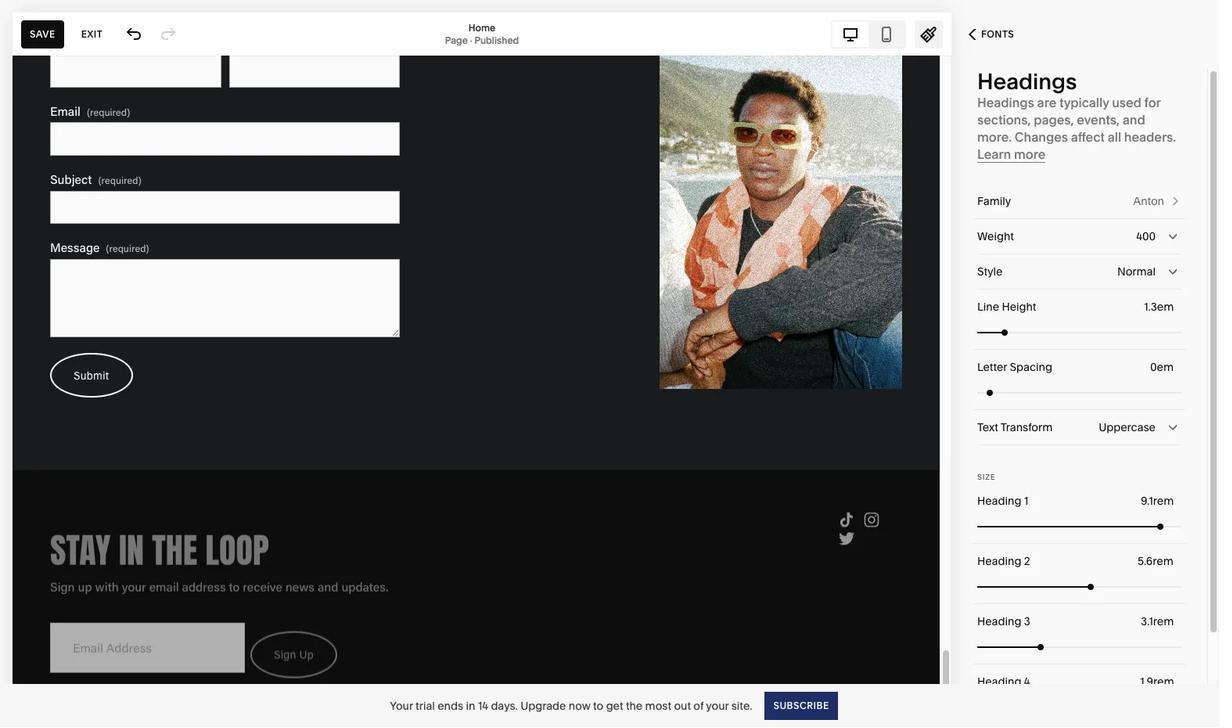 Task type: locate. For each thing, give the bounding box(es) containing it.
for
[[1145, 95, 1161, 110]]

heading 4
[[978, 675, 1031, 689]]

published
[[475, 34, 519, 46]]

heading left 1
[[978, 494, 1022, 508]]

headings
[[978, 68, 1078, 95], [978, 95, 1035, 110]]

of
[[694, 699, 704, 713]]

more.
[[978, 129, 1012, 145]]

sections,
[[978, 112, 1031, 128]]

your
[[706, 699, 729, 713]]

now
[[569, 699, 591, 713]]

out
[[674, 699, 691, 713]]

in
[[466, 699, 475, 713]]

letter
[[978, 360, 1008, 374]]

ends
[[438, 699, 464, 713]]

trial
[[416, 699, 435, 713]]

fonts button
[[952, 17, 1032, 52]]

are
[[1038, 95, 1057, 110]]

text
[[978, 420, 999, 435]]

heading for heading 1
[[978, 494, 1022, 508]]

more
[[1015, 146, 1046, 162]]

upgrade
[[521, 699, 566, 713]]

events,
[[1077, 112, 1120, 128]]

your trial ends in 14 days. upgrade now to get the most out of your site.
[[390, 699, 753, 713]]

heading for heading 3
[[978, 615, 1022, 629]]

heading left 2
[[978, 554, 1022, 568]]

1 heading from the top
[[978, 494, 1022, 508]]

all
[[1108, 129, 1122, 145]]

spacing
[[1010, 360, 1053, 374]]

4 heading from the top
[[978, 675, 1022, 689]]

changes
[[1015, 129, 1069, 145]]

home page · published
[[445, 22, 519, 46]]

Line Height range field
[[978, 315, 1182, 350]]

typically
[[1060, 95, 1110, 110]]

headings headings are typically used for sections, pages, events, and more. changes affect all headers. learn more
[[978, 68, 1177, 162]]

None field
[[978, 219, 1182, 254], [978, 254, 1182, 289], [978, 410, 1182, 445], [978, 219, 1182, 254], [978, 254, 1182, 289], [978, 410, 1182, 445]]

save button
[[21, 20, 64, 48]]

heading for heading 2
[[978, 554, 1022, 568]]

2 headings from the top
[[978, 95, 1035, 110]]

heading left the 4
[[978, 675, 1022, 689]]

heading left 3 on the right of the page
[[978, 615, 1022, 629]]

400
[[1137, 229, 1156, 243]]

heading 3
[[978, 615, 1031, 629]]

learn more link
[[978, 146, 1046, 163]]

subscribe
[[774, 700, 830, 711]]

2 heading from the top
[[978, 554, 1022, 568]]

3 heading from the top
[[978, 615, 1022, 629]]

headers.
[[1125, 129, 1177, 145]]

1
[[1025, 494, 1029, 508]]

Letter Spacing range field
[[978, 375, 1182, 410]]

3
[[1025, 615, 1031, 629]]

tab list
[[833, 22, 905, 47]]

home
[[469, 22, 496, 33]]

Heading 3 text field
[[1141, 613, 1177, 630]]

Heading 2 text field
[[1138, 553, 1177, 570]]

Heading 1 text field
[[1141, 492, 1177, 510]]

heading
[[978, 494, 1022, 508], [978, 554, 1022, 568], [978, 615, 1022, 629], [978, 675, 1022, 689]]

Heading 1 range field
[[978, 509, 1182, 544]]

·
[[470, 34, 473, 46]]



Task type: vqa. For each thing, say whether or not it's contained in the screenshot.


Task type: describe. For each thing, give the bounding box(es) containing it.
text transform
[[978, 420, 1053, 435]]

Letter Spacing text field
[[1151, 359, 1177, 376]]

to
[[593, 699, 604, 713]]

normal
[[1118, 265, 1156, 279]]

site.
[[732, 699, 753, 713]]

fonts
[[982, 28, 1015, 40]]

anton
[[1134, 194, 1165, 208]]

size
[[978, 473, 996, 481]]

family
[[978, 194, 1012, 208]]

most
[[646, 699, 672, 713]]

pages,
[[1034, 112, 1075, 128]]

get
[[606, 699, 624, 713]]

transform
[[1001, 420, 1053, 435]]

heading for heading 4
[[978, 675, 1022, 689]]

Heading 2 range field
[[978, 570, 1182, 604]]

line height
[[978, 300, 1037, 314]]

your
[[390, 699, 413, 713]]

Line Height text field
[[1145, 298, 1177, 316]]

2
[[1025, 554, 1031, 568]]

page
[[445, 34, 468, 46]]

save
[[30, 28, 55, 40]]

subscribe button
[[765, 692, 838, 720]]

weight
[[978, 229, 1014, 243]]

the
[[626, 699, 643, 713]]

14
[[478, 699, 489, 713]]

and
[[1123, 112, 1146, 128]]

4
[[1025, 675, 1031, 689]]

style
[[978, 265, 1003, 279]]

used
[[1113, 95, 1142, 110]]

letter spacing
[[978, 360, 1053, 374]]

Heading 4 text field
[[1141, 673, 1177, 691]]

heading 1
[[978, 494, 1029, 508]]

learn
[[978, 146, 1012, 162]]

height
[[1002, 300, 1037, 314]]

heading 2
[[978, 554, 1031, 568]]

exit button
[[73, 20, 111, 48]]

1 headings from the top
[[978, 68, 1078, 95]]

affect
[[1072, 129, 1105, 145]]

uppercase
[[1099, 420, 1156, 435]]

Heading 3 range field
[[978, 630, 1182, 664]]

days.
[[491, 699, 518, 713]]

exit
[[81, 28, 103, 40]]

line
[[978, 300, 1000, 314]]



